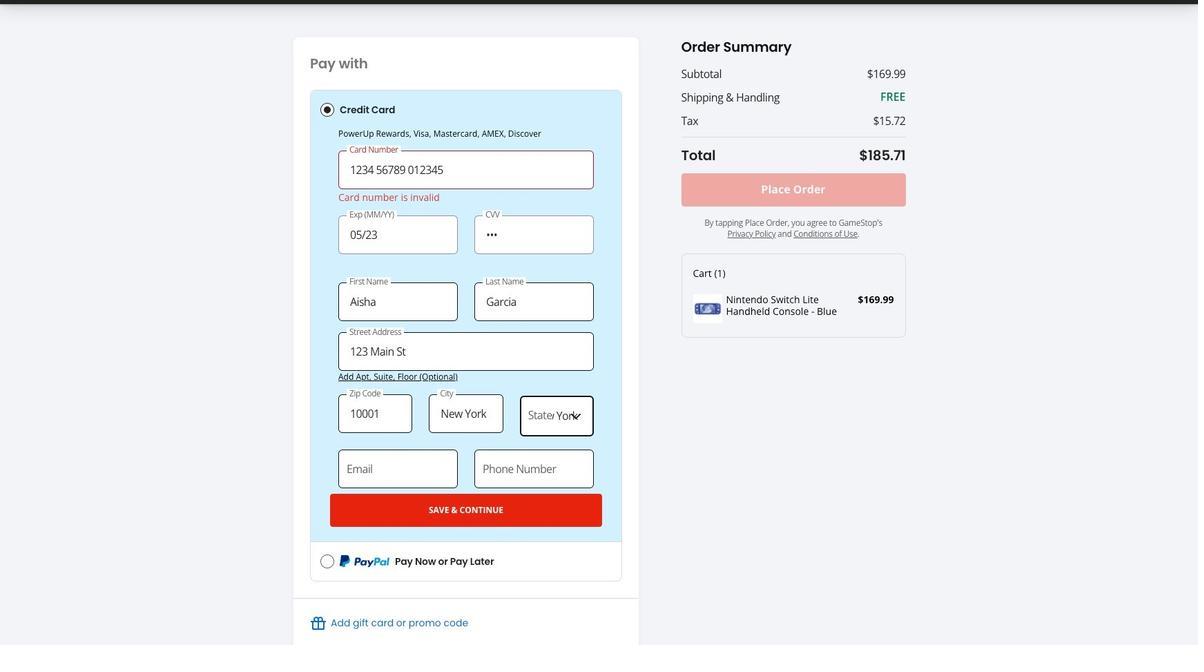 Task type: vqa. For each thing, say whether or not it's contained in the screenshot.
'search'
no



Task type: locate. For each thing, give the bounding box(es) containing it.
None text field
[[339, 151, 594, 189], [475, 282, 594, 321], [429, 394, 503, 433], [339, 151, 594, 189], [475, 282, 594, 321], [429, 394, 503, 433]]

None text field
[[339, 215, 458, 254], [339, 282, 458, 321], [339, 333, 594, 371], [339, 394, 413, 433], [339, 215, 458, 254], [339, 282, 458, 321], [339, 333, 594, 371], [339, 394, 413, 433]]

None telephone field
[[475, 450, 594, 488]]

None email field
[[339, 450, 458, 488]]

None password field
[[475, 215, 594, 254]]

tab list
[[310, 90, 622, 582]]

gift card image
[[310, 615, 327, 632]]



Task type: describe. For each thing, give the bounding box(es) containing it.
nintendo switch lite handheld console - blue image
[[693, 294, 722, 323]]



